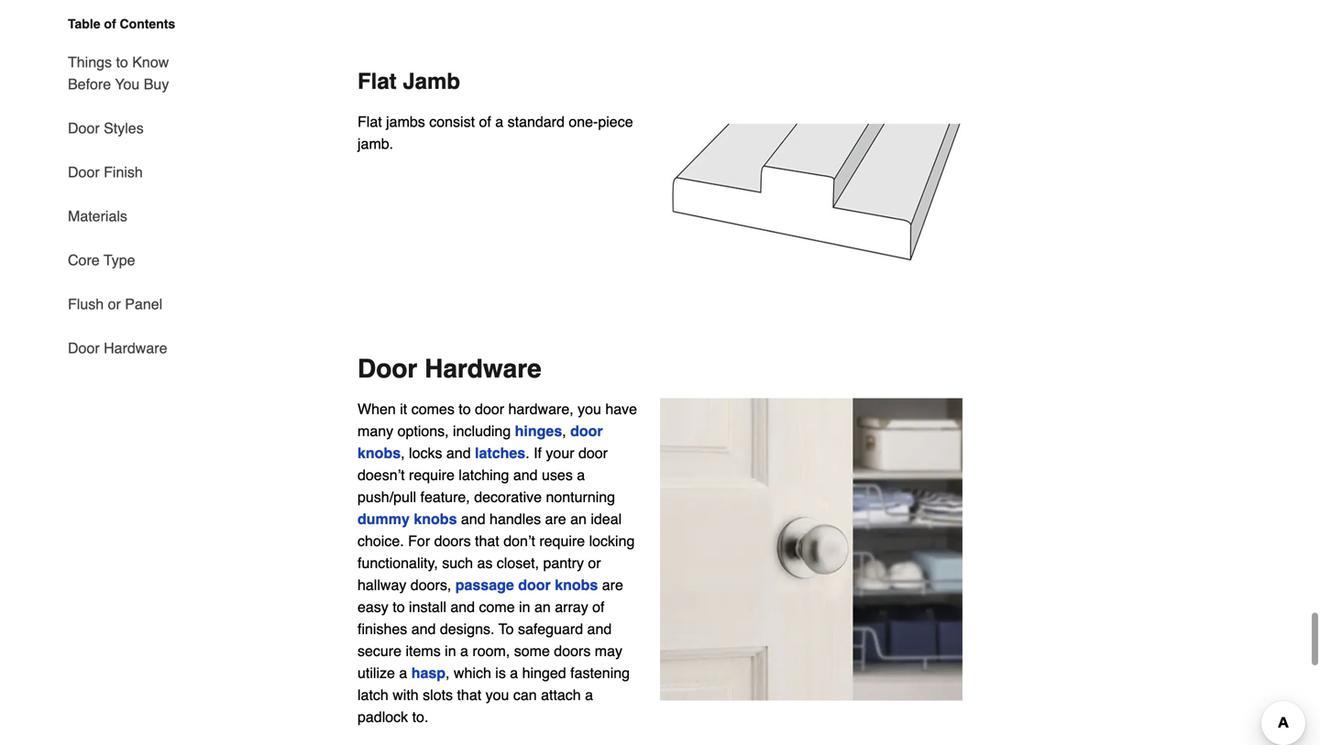 Task type: describe. For each thing, give the bounding box(es) containing it.
an inside the and handles are an ideal choice. for doors that don't require locking functionality, such as closet, pantry or hallway doors,
[[571, 511, 587, 528]]

flush
[[68, 296, 104, 313]]

that inside , which is a hinged fastening latch with slots that you can attach a padlock to.
[[457, 687, 482, 704]]

which
[[454, 665, 492, 682]]

latching
[[459, 467, 509, 484]]

hinges
[[515, 423, 562, 440]]

. if your door doesn't require latching and uses a push/pull feature, decorative nonturning dummy knobs
[[358, 445, 616, 528]]

require inside the and handles are an ideal choice. for doors that don't require locking functionality, such as closet, pantry or hallway doors,
[[540, 533, 585, 550]]

it
[[400, 401, 407, 418]]

doors inside 'are easy to install and come in an array of finishes and designs. to safeguard and secure items in a room, some doors may utilize a'
[[554, 643, 591, 660]]

install
[[409, 599, 447, 616]]

panel
[[125, 296, 163, 313]]

jamb.
[[358, 135, 394, 152]]

things to know before you buy link
[[68, 40, 191, 106]]

door for door styles link
[[68, 120, 100, 137]]

flat for flat jambs consist of a standard one-piece jamb.
[[358, 113, 382, 130]]

hardware inside table of contents element
[[104, 340, 167, 357]]

options,
[[398, 423, 449, 440]]

consist
[[430, 113, 475, 130]]

latch
[[358, 687, 389, 704]]

your
[[546, 445, 575, 462]]

and inside . if your door doesn't require latching and uses a push/pull feature, decorative nonturning dummy knobs
[[514, 467, 538, 484]]

, for , which is a hinged fastening latch with slots that you can attach a padlock to.
[[446, 665, 450, 682]]

easy
[[358, 599, 389, 616]]

door knobs link
[[358, 423, 603, 462]]

door up when at the bottom
[[358, 355, 418, 384]]

, locks and latches
[[401, 445, 526, 462]]

hardware,
[[509, 401, 574, 418]]

flush or panel link
[[68, 283, 163, 327]]

latches
[[475, 445, 526, 462]]

dummy knobs link
[[358, 511, 457, 528]]

jambs
[[386, 113, 425, 130]]

an illustration of a flat jamb. image
[[660, 111, 963, 281]]

to inside the things to know before you buy
[[116, 54, 128, 71]]

core
[[68, 252, 100, 269]]

are inside 'are easy to install and come in an array of finishes and designs. to safeguard and secure items in a room, some doors may utilize a'
[[602, 577, 624, 594]]

1 horizontal spatial door hardware
[[358, 355, 542, 384]]

is
[[496, 665, 506, 682]]

hasp link
[[412, 665, 446, 682]]

of inside 'are easy to install and come in an array of finishes and designs. to safeguard and secure items in a room, some doors may utilize a'
[[593, 599, 605, 616]]

padlock
[[358, 709, 408, 726]]

door hardware link
[[68, 327, 167, 360]]

before
[[68, 76, 111, 93]]

come
[[479, 599, 515, 616]]

and down including
[[447, 445, 471, 462]]

choice.
[[358, 533, 404, 550]]

door down closet,
[[518, 577, 551, 594]]

pantry
[[543, 555, 584, 572]]

passage door knobs link
[[456, 577, 598, 594]]

0 horizontal spatial in
[[445, 643, 456, 660]]

type
[[104, 252, 135, 269]]

slots
[[423, 687, 453, 704]]

and up items
[[412, 621, 436, 638]]

a right the is
[[510, 665, 518, 682]]

things to know before you buy
[[68, 54, 169, 93]]

when it comes to door hardware, you have many options, including
[[358, 401, 638, 440]]

locking
[[589, 533, 635, 550]]

and handles are an ideal choice. for doors that don't require locking functionality, such as closet, pantry or hallway doors,
[[358, 511, 635, 594]]

an illustration of a split jamb. image
[[660, 0, 963, 23]]

flush or panel
[[68, 296, 163, 313]]

flat jambs consist of a standard one-piece jamb.
[[358, 113, 633, 152]]

know
[[132, 54, 169, 71]]

to
[[499, 621, 514, 638]]

some
[[514, 643, 550, 660]]

decorative
[[474, 489, 542, 506]]

.
[[526, 445, 530, 462]]

finish
[[104, 164, 143, 181]]

door inside . if your door doesn't require latching and uses a push/pull feature, decorative nonturning dummy knobs
[[579, 445, 608, 462]]

you inside when it comes to door hardware, you have many options, including
[[578, 401, 602, 418]]

, for , locks and latches
[[401, 445, 405, 462]]

dummy
[[358, 511, 410, 528]]

a inside . if your door doesn't require latching and uses a push/pull feature, decorative nonturning dummy knobs
[[577, 467, 585, 484]]

attach
[[541, 687, 581, 704]]

push/pull
[[358, 489, 416, 506]]

doors,
[[411, 577, 452, 594]]

materials
[[68, 208, 127, 225]]

locks
[[409, 445, 443, 462]]

functionality,
[[358, 555, 438, 572]]

array
[[555, 599, 589, 616]]

can
[[514, 687, 537, 704]]

many
[[358, 423, 394, 440]]

door knobs
[[358, 423, 603, 462]]

door for door hardware link
[[68, 340, 100, 357]]

of inside flat jambs consist of a standard one-piece jamb.
[[479, 113, 491, 130]]

a down 'fastening'
[[585, 687, 593, 704]]

knobs inside . if your door doesn't require latching and uses a push/pull feature, decorative nonturning dummy knobs
[[414, 511, 457, 528]]

materials link
[[68, 194, 127, 238]]

utilize
[[358, 665, 395, 682]]

or inside flush or panel 'link'
[[108, 296, 121, 313]]

nonturning
[[546, 489, 616, 506]]

a up with on the bottom of page
[[399, 665, 407, 682]]

table of contents
[[68, 17, 175, 31]]

doesn't
[[358, 467, 405, 484]]



Task type: locate. For each thing, give the bounding box(es) containing it.
including
[[453, 423, 511, 440]]

door hardware up comes
[[358, 355, 542, 384]]

0 horizontal spatial hardware
[[104, 340, 167, 357]]

0 horizontal spatial doors
[[434, 533, 471, 550]]

may
[[595, 643, 623, 660]]

to.
[[412, 709, 429, 726]]

you
[[115, 76, 140, 93]]

1 vertical spatial in
[[445, 643, 456, 660]]

2 vertical spatial knobs
[[555, 577, 598, 594]]

require inside . if your door doesn't require latching and uses a push/pull feature, decorative nonturning dummy knobs
[[409, 467, 455, 484]]

hinges link
[[515, 423, 562, 440]]

flat up jamb.
[[358, 113, 382, 130]]

that down which on the bottom
[[457, 687, 482, 704]]

that inside the and handles are an ideal choice. for doors that don't require locking functionality, such as closet, pantry or hallway doors,
[[475, 533, 500, 550]]

door finish
[[68, 164, 143, 181]]

an up safeguard
[[535, 599, 551, 616]]

1 horizontal spatial or
[[588, 555, 601, 572]]

knobs inside door knobs
[[358, 445, 401, 462]]

you down the is
[[486, 687, 509, 704]]

0 vertical spatial that
[[475, 533, 500, 550]]

0 horizontal spatial you
[[486, 687, 509, 704]]

2 horizontal spatial knobs
[[555, 577, 598, 594]]

2 vertical spatial to
[[393, 599, 405, 616]]

piece
[[598, 113, 633, 130]]

doors down safeguard
[[554, 643, 591, 660]]

core type link
[[68, 238, 135, 283]]

designs.
[[440, 621, 495, 638]]

that up "as"
[[475, 533, 500, 550]]

0 vertical spatial to
[[116, 54, 128, 71]]

standard
[[508, 113, 565, 130]]

1 vertical spatial knobs
[[414, 511, 457, 528]]

have
[[606, 401, 638, 418]]

0 horizontal spatial or
[[108, 296, 121, 313]]

1 horizontal spatial require
[[540, 533, 585, 550]]

secure
[[358, 643, 402, 660]]

door styles link
[[68, 106, 144, 150]]

or right flush
[[108, 296, 121, 313]]

ideal
[[591, 511, 622, 528]]

feature,
[[421, 489, 470, 506]]

comes
[[412, 401, 455, 418]]

1 horizontal spatial to
[[393, 599, 405, 616]]

1 vertical spatial ,
[[401, 445, 405, 462]]

finishes
[[358, 621, 407, 638]]

of
[[104, 17, 116, 31], [479, 113, 491, 130], [593, 599, 605, 616]]

0 vertical spatial ,
[[562, 423, 567, 440]]

table of contents element
[[53, 15, 191, 360]]

, up your
[[562, 423, 567, 440]]

knobs up array
[[555, 577, 598, 594]]

2 horizontal spatial ,
[[562, 423, 567, 440]]

a down designs.
[[461, 643, 469, 660]]

2 horizontal spatial of
[[593, 599, 605, 616]]

1 vertical spatial are
[[602, 577, 624, 594]]

in right items
[[445, 643, 456, 660]]

2 vertical spatial of
[[593, 599, 605, 616]]

, up slots
[[446, 665, 450, 682]]

1 vertical spatial flat
[[358, 113, 382, 130]]

a left "standard"
[[496, 113, 504, 130]]

door styles
[[68, 120, 144, 137]]

and
[[447, 445, 471, 462], [514, 467, 538, 484], [461, 511, 486, 528], [451, 599, 475, 616], [412, 621, 436, 638], [588, 621, 612, 638]]

to up "you" on the top left of the page
[[116, 54, 128, 71]]

safeguard
[[518, 621, 583, 638]]

are inside the and handles are an ideal choice. for doors that don't require locking functionality, such as closet, pantry or hallway doors,
[[545, 511, 567, 528]]

2 vertical spatial ,
[[446, 665, 450, 682]]

knobs up doesn't
[[358, 445, 401, 462]]

1 horizontal spatial hardware
[[425, 355, 542, 384]]

0 vertical spatial in
[[519, 599, 531, 616]]

of right table
[[104, 17, 116, 31]]

an down nonturning
[[571, 511, 587, 528]]

0 vertical spatial knobs
[[358, 445, 401, 462]]

you
[[578, 401, 602, 418], [486, 687, 509, 704]]

0 vertical spatial flat
[[358, 69, 397, 94]]

flat inside flat jambs consist of a standard one-piece jamb.
[[358, 113, 382, 130]]

0 vertical spatial are
[[545, 511, 567, 528]]

are easy to install and come in an array of finishes and designs. to safeguard and secure items in a room, some doors may utilize a
[[358, 577, 624, 682]]

1 horizontal spatial are
[[602, 577, 624, 594]]

and down feature,
[[461, 511, 486, 528]]

an
[[571, 511, 587, 528], [535, 599, 551, 616]]

to inside 'are easy to install and come in an array of finishes and designs. to safeguard and secure items in a room, some doors may utilize a'
[[393, 599, 405, 616]]

1 horizontal spatial ,
[[446, 665, 450, 682]]

2 horizontal spatial to
[[459, 401, 471, 418]]

a up nonturning
[[577, 467, 585, 484]]

1 horizontal spatial in
[[519, 599, 531, 616]]

are down nonturning
[[545, 511, 567, 528]]

hasp
[[412, 665, 446, 682]]

don't
[[504, 533, 536, 550]]

and up designs.
[[451, 599, 475, 616]]

door hardware inside table of contents element
[[68, 340, 167, 357]]

hinges ,
[[515, 423, 571, 440]]

0 horizontal spatial door hardware
[[68, 340, 167, 357]]

a inside flat jambs consist of a standard one-piece jamb.
[[496, 113, 504, 130]]

1 vertical spatial of
[[479, 113, 491, 130]]

0 horizontal spatial are
[[545, 511, 567, 528]]

door finish link
[[68, 150, 143, 194]]

and down .
[[514, 467, 538, 484]]

0 vertical spatial doors
[[434, 533, 471, 550]]

1 vertical spatial that
[[457, 687, 482, 704]]

2 flat from the top
[[358, 113, 382, 130]]

, which is a hinged fastening latch with slots that you can attach a padlock to.
[[358, 665, 630, 726]]

of inside table of contents element
[[104, 17, 116, 31]]

in
[[519, 599, 531, 616], [445, 643, 456, 660]]

require
[[409, 467, 455, 484], [540, 533, 585, 550]]

,
[[562, 423, 567, 440], [401, 445, 405, 462], [446, 665, 450, 682]]

1 horizontal spatial of
[[479, 113, 491, 130]]

door
[[475, 401, 505, 418], [571, 423, 603, 440], [579, 445, 608, 462], [518, 577, 551, 594]]

hardware
[[104, 340, 167, 357], [425, 355, 542, 384]]

door right your
[[579, 445, 608, 462]]

table
[[68, 17, 100, 31]]

1 vertical spatial doors
[[554, 643, 591, 660]]

in down passage door knobs link
[[519, 599, 531, 616]]

1 vertical spatial to
[[459, 401, 471, 418]]

, left "locks"
[[401, 445, 405, 462]]

flat jamb
[[358, 69, 460, 94]]

doors up such on the bottom
[[434, 533, 471, 550]]

passage door knobs
[[456, 577, 598, 594]]

and inside the and handles are an ideal choice. for doors that don't require locking functionality, such as closet, pantry or hallway doors,
[[461, 511, 486, 528]]

door inside door knobs
[[571, 423, 603, 440]]

jamb
[[403, 69, 460, 94]]

hardware down panel
[[104, 340, 167, 357]]

handles
[[490, 511, 541, 528]]

of right array
[[593, 599, 605, 616]]

door left styles
[[68, 120, 100, 137]]

0 horizontal spatial an
[[535, 599, 551, 616]]

0 horizontal spatial ,
[[401, 445, 405, 462]]

a white door with a satin nickel reliabilt knob leading to a laundry room. image
[[660, 399, 963, 701]]

door left finish
[[68, 164, 100, 181]]

0 vertical spatial require
[[409, 467, 455, 484]]

room,
[[473, 643, 510, 660]]

door hardware down flush or panel 'link'
[[68, 340, 167, 357]]

1 vertical spatial require
[[540, 533, 585, 550]]

, inside , which is a hinged fastening latch with slots that you can attach a padlock to.
[[446, 665, 450, 682]]

1 vertical spatial or
[[588, 555, 601, 572]]

passage
[[456, 577, 514, 594]]

buy
[[144, 76, 169, 93]]

0 horizontal spatial knobs
[[358, 445, 401, 462]]

to up including
[[459, 401, 471, 418]]

doors inside the and handles are an ideal choice. for doors that don't require locking functionality, such as closet, pantry or hallway doors,
[[434, 533, 471, 550]]

door up including
[[475, 401, 505, 418]]

0 horizontal spatial to
[[116, 54, 128, 71]]

door hardware
[[68, 340, 167, 357], [358, 355, 542, 384]]

an inside 'are easy to install and come in an array of finishes and designs. to safeguard and secure items in a room, some doors may utilize a'
[[535, 599, 551, 616]]

require up pantry
[[540, 533, 585, 550]]

are down locking
[[602, 577, 624, 594]]

door down flush
[[68, 340, 100, 357]]

closet,
[[497, 555, 539, 572]]

styles
[[104, 120, 144, 137]]

1 flat from the top
[[358, 69, 397, 94]]

1 horizontal spatial you
[[578, 401, 602, 418]]

you inside , which is a hinged fastening latch with slots that you can attach a padlock to.
[[486, 687, 509, 704]]

door up your
[[571, 423, 603, 440]]

you left have
[[578, 401, 602, 418]]

items
[[406, 643, 441, 660]]

hinged
[[522, 665, 567, 682]]

with
[[393, 687, 419, 704]]

1 vertical spatial you
[[486, 687, 509, 704]]

such
[[442, 555, 473, 572]]

0 vertical spatial of
[[104, 17, 116, 31]]

fastening
[[571, 665, 630, 682]]

a
[[496, 113, 504, 130], [577, 467, 585, 484], [461, 643, 469, 660], [399, 665, 407, 682], [510, 665, 518, 682], [585, 687, 593, 704]]

1 vertical spatial an
[[535, 599, 551, 616]]

hardware up when it comes to door hardware, you have many options, including at bottom left
[[425, 355, 542, 384]]

require down "locks"
[[409, 467, 455, 484]]

and up may
[[588, 621, 612, 638]]

for
[[408, 533, 430, 550]]

0 vertical spatial an
[[571, 511, 587, 528]]

door inside when it comes to door hardware, you have many options, including
[[475, 401, 505, 418]]

are
[[545, 511, 567, 528], [602, 577, 624, 594]]

or inside the and handles are an ideal choice. for doors that don't require locking functionality, such as closet, pantry or hallway doors,
[[588, 555, 601, 572]]

0 horizontal spatial require
[[409, 467, 455, 484]]

door for door finish link
[[68, 164, 100, 181]]

core type
[[68, 252, 135, 269]]

when
[[358, 401, 396, 418]]

1 horizontal spatial knobs
[[414, 511, 457, 528]]

of right consist
[[479, 113, 491, 130]]

or down locking
[[588, 555, 601, 572]]

as
[[477, 555, 493, 572]]

latches link
[[475, 445, 526, 462]]

that
[[475, 533, 500, 550], [457, 687, 482, 704]]

to inside when it comes to door hardware, you have many options, including
[[459, 401, 471, 418]]

things
[[68, 54, 112, 71]]

1 horizontal spatial doors
[[554, 643, 591, 660]]

hallway
[[358, 577, 407, 594]]

0 horizontal spatial of
[[104, 17, 116, 31]]

0 vertical spatial or
[[108, 296, 121, 313]]

flat up jambs
[[358, 69, 397, 94]]

1 horizontal spatial an
[[571, 511, 587, 528]]

0 vertical spatial you
[[578, 401, 602, 418]]

doors
[[434, 533, 471, 550], [554, 643, 591, 660]]

one-
[[569, 113, 598, 130]]

flat for flat jamb
[[358, 69, 397, 94]]

knobs down feature,
[[414, 511, 457, 528]]

to right easy at left bottom
[[393, 599, 405, 616]]



Task type: vqa. For each thing, say whether or not it's contained in the screenshot.
And
yes



